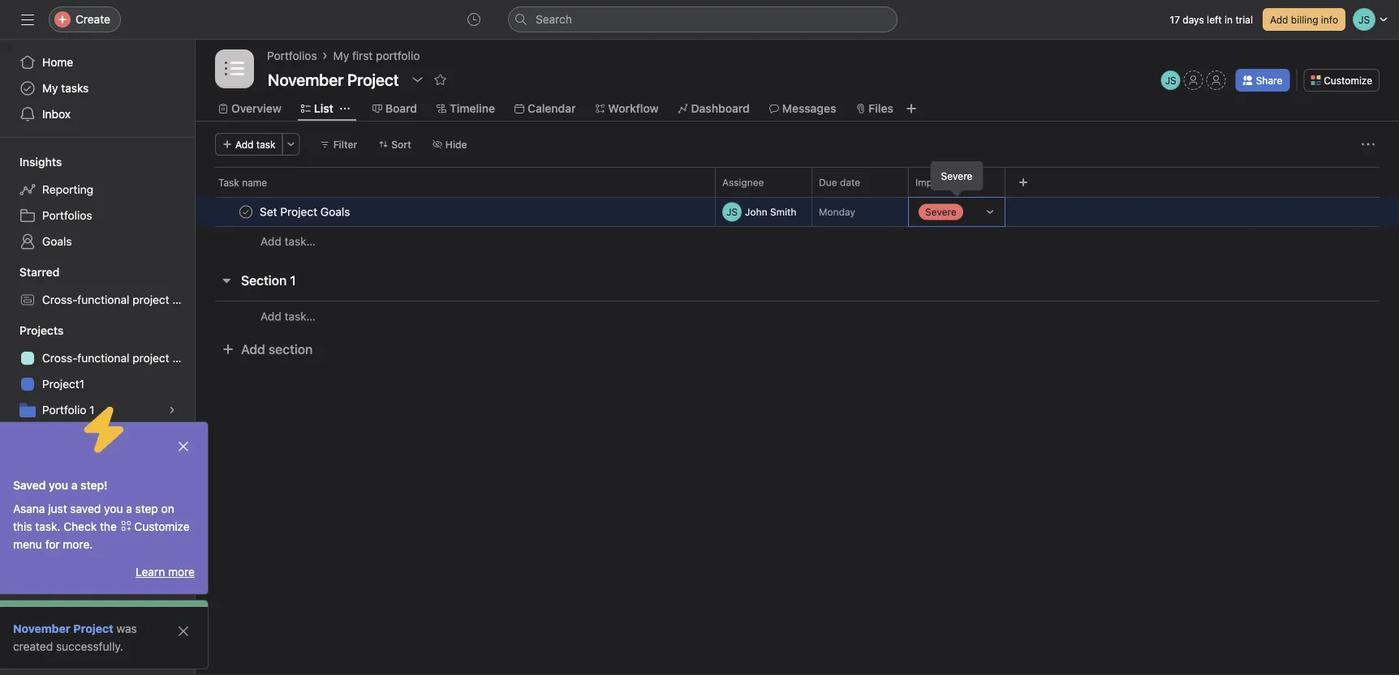 Task type: vqa. For each thing, say whether or not it's contained in the screenshot.
first inside the Projects element
yes



Task type: locate. For each thing, give the bounding box(es) containing it.
functional up project1 link
[[77, 352, 129, 365]]

task… up section
[[284, 310, 316, 323]]

2 add task… button from the top
[[260, 308, 316, 326]]

goals
[[42, 235, 72, 248]]

cross-functional project plan link up project1
[[10, 346, 195, 372]]

1 vertical spatial portfolio
[[85, 430, 129, 443]]

0 vertical spatial add task…
[[260, 235, 316, 248]]

1 vertical spatial november
[[13, 623, 70, 636]]

project up the successfully.
[[73, 623, 113, 636]]

november up created
[[13, 623, 70, 636]]

0 vertical spatial cross-functional project plan link
[[10, 287, 195, 313]]

0 vertical spatial project
[[133, 293, 169, 307]]

1 vertical spatial task…
[[284, 310, 316, 323]]

date
[[840, 177, 860, 188]]

my inside my workspace link
[[42, 514, 58, 527]]

0 vertical spatial november project
[[42, 456, 136, 469]]

overview link
[[218, 100, 281, 118]]

my first portfolio up board link
[[333, 49, 420, 62]]

my first portfolio down portfolio 1 link
[[42, 430, 129, 443]]

1 inside projects element
[[89, 404, 95, 417]]

my tasks
[[42, 82, 89, 95]]

0 vertical spatial show options image
[[411, 73, 424, 86]]

in
[[1225, 14, 1233, 25]]

severe
[[941, 170, 973, 182], [925, 207, 957, 218]]

monday
[[819, 207, 855, 218]]

2 functional from the top
[[77, 352, 129, 365]]

asana just saved you a step on this task. check the
[[13, 503, 174, 534]]

add task… button
[[260, 233, 316, 251], [260, 308, 316, 326]]

november
[[42, 456, 96, 469], [13, 623, 70, 636]]

you up just at the left of page
[[49, 479, 68, 493]]

more actions image down customize dropdown button
[[1362, 138, 1375, 151]]

cross-functional project plan down goals link
[[42, 293, 195, 307]]

create
[[75, 13, 110, 26]]

add task… up section
[[260, 310, 316, 323]]

project
[[133, 293, 169, 307], [133, 352, 169, 365]]

functional down goals link
[[77, 293, 129, 307]]

1 vertical spatial add task… button
[[260, 308, 316, 326]]

cross-functional project plan inside 'starred' element
[[42, 293, 195, 307]]

november for top november project link
[[42, 456, 96, 469]]

2 project from the top
[[133, 352, 169, 365]]

learn
[[136, 566, 165, 579]]

2 plan from the top
[[172, 352, 195, 365]]

section 1
[[241, 273, 296, 288]]

1 vertical spatial november project link
[[13, 623, 113, 636]]

november project link up invite
[[13, 623, 113, 636]]

0 vertical spatial add task… button
[[260, 233, 316, 251]]

history image
[[467, 13, 480, 26]]

cross- up project1
[[42, 352, 77, 365]]

js left 'john'
[[726, 207, 738, 218]]

my first portfolio link inside projects element
[[10, 424, 185, 450]]

portfolio down portfolio 1 link
[[85, 430, 129, 443]]

2 task… from the top
[[284, 310, 316, 323]]

js inside header untitled section tree grid
[[726, 207, 738, 218]]

team
[[19, 487, 48, 500]]

cross-functional project plan inside projects element
[[42, 352, 195, 365]]

task… inside header untitled section tree grid
[[284, 235, 316, 248]]

1 cross-functional project plan from the top
[[42, 293, 195, 307]]

0 vertical spatial plan
[[172, 293, 195, 307]]

my first portfolio inside projects element
[[42, 430, 129, 443]]

a left step!
[[71, 479, 78, 493]]

my inside my tasks link
[[42, 82, 58, 95]]

1 for section 1
[[290, 273, 296, 288]]

1 plan from the top
[[172, 293, 195, 307]]

portfolios link down the reporting
[[10, 203, 185, 229]]

0 vertical spatial customize
[[1324, 75, 1372, 86]]

customize down info
[[1324, 75, 1372, 86]]

list image
[[225, 59, 244, 79]]

my left tasks
[[42, 82, 58, 95]]

0 horizontal spatial my first portfolio
[[42, 430, 129, 443]]

0 vertical spatial cross-functional project plan
[[42, 293, 195, 307]]

customize
[[1324, 75, 1372, 86], [134, 521, 190, 534]]

portfolios down the reporting
[[42, 209, 92, 222]]

js inside "js" button
[[1165, 75, 1176, 86]]

plan inside 'starred' element
[[172, 293, 195, 307]]

1 add task… from the top
[[260, 235, 316, 248]]

project down goals link
[[133, 293, 169, 307]]

0 horizontal spatial you
[[49, 479, 68, 493]]

home
[[42, 56, 73, 69]]

0 horizontal spatial portfolios link
[[10, 203, 185, 229]]

1 cross- from the top
[[42, 293, 77, 307]]

severe down importance
[[925, 207, 957, 218]]

filter button
[[313, 133, 365, 156]]

billing
[[1291, 14, 1318, 25]]

sort button
[[371, 133, 419, 156]]

my tasks link
[[10, 75, 185, 101]]

add to starred image
[[434, 73, 447, 86]]

0 vertical spatial project
[[99, 456, 136, 469]]

0 horizontal spatial first
[[61, 430, 82, 443]]

0 horizontal spatial customize
[[134, 521, 190, 534]]

17 days left in trial
[[1170, 14, 1253, 25]]

0 vertical spatial portfolios
[[267, 49, 317, 62]]

learn more link
[[136, 566, 195, 579]]

portfolio 1 link
[[10, 398, 185, 424]]

0 vertical spatial portfolio
[[376, 49, 420, 62]]

1 horizontal spatial a
[[126, 503, 132, 516]]

0 horizontal spatial 1
[[89, 404, 95, 417]]

1 vertical spatial portfolios
[[42, 209, 92, 222]]

1 vertical spatial my first portfolio
[[42, 430, 129, 443]]

show options image left the add field icon
[[982, 178, 992, 187]]

1 task… from the top
[[284, 235, 316, 248]]

1 vertical spatial 1
[[89, 404, 95, 417]]

board
[[385, 102, 417, 115]]

more actions image
[[1362, 138, 1375, 151], [286, 140, 296, 149]]

you
[[49, 479, 68, 493], [104, 503, 123, 516]]

my first portfolio link
[[333, 47, 420, 65], [10, 424, 185, 450]]

november up saved you a step!
[[42, 456, 96, 469]]

task… down set project goals 'text field'
[[284, 235, 316, 248]]

0 vertical spatial task…
[[284, 235, 316, 248]]

2 cross-functional project plan link from the top
[[10, 346, 195, 372]]

0 horizontal spatial my first portfolio link
[[10, 424, 185, 450]]

workspace
[[61, 514, 118, 527]]

project inside 'starred' element
[[133, 293, 169, 307]]

1 horizontal spatial 1
[[290, 273, 296, 288]]

1 vertical spatial add task…
[[260, 310, 316, 323]]

2 cross-functional project plan from the top
[[42, 352, 195, 365]]

1 vertical spatial add task… row
[[196, 301, 1399, 332]]

board link
[[372, 100, 417, 118]]

a left step
[[126, 503, 132, 516]]

add task… button up section
[[260, 308, 316, 326]]

starred button
[[0, 265, 60, 281]]

1 cross-functional project plan link from the top
[[10, 287, 195, 313]]

1 horizontal spatial more actions image
[[1362, 138, 1375, 151]]

task…
[[284, 235, 316, 248], [284, 310, 316, 323]]

1 for portfolio 1
[[89, 404, 95, 417]]

first up board link
[[352, 49, 373, 62]]

severe up severe popup button
[[941, 170, 973, 182]]

0 vertical spatial add task… row
[[196, 226, 1399, 256]]

1 vertical spatial js
[[726, 207, 738, 218]]

cross- inside projects element
[[42, 352, 77, 365]]

add task… row
[[196, 226, 1399, 256], [196, 301, 1399, 332]]

0 vertical spatial a
[[71, 479, 78, 493]]

portfolio 1
[[42, 404, 95, 417]]

cross- inside 'starred' element
[[42, 293, 77, 307]]

show options image
[[411, 73, 424, 86], [982, 178, 992, 187]]

search list box
[[508, 6, 898, 32]]

0 horizontal spatial show options image
[[411, 73, 424, 86]]

0 horizontal spatial a
[[71, 479, 78, 493]]

1 horizontal spatial portfolios
[[267, 49, 317, 62]]

step
[[135, 503, 158, 516]]

list
[[314, 102, 333, 115]]

first down portfolio 1
[[61, 430, 82, 443]]

2 add task… row from the top
[[196, 301, 1399, 332]]

a
[[71, 479, 78, 493], [126, 503, 132, 516]]

portfolios link up list link
[[267, 47, 317, 65]]

november for bottom november project link
[[13, 623, 70, 636]]

dashboard
[[691, 102, 750, 115]]

0 vertical spatial november
[[42, 456, 96, 469]]

0 horizontal spatial portfolios
[[42, 209, 92, 222]]

functional inside 'starred' element
[[77, 293, 129, 307]]

project up see details, portfolio 1 image
[[133, 352, 169, 365]]

project1 link
[[10, 372, 185, 398]]

importance
[[915, 177, 968, 188]]

collapse task list for this section image
[[220, 274, 233, 287]]

add task…
[[260, 235, 316, 248], [260, 310, 316, 323]]

search button
[[508, 6, 898, 32]]

task… for 2nd "add task…" button from the top of the page
[[284, 310, 316, 323]]

0 vertical spatial severe
[[941, 170, 973, 182]]

my down portfolio
[[42, 430, 58, 443]]

show options image left add to starred icon
[[411, 73, 424, 86]]

1 vertical spatial customize
[[134, 521, 190, 534]]

None text field
[[264, 65, 403, 94]]

cross- down 'starred'
[[42, 293, 77, 307]]

for
[[45, 538, 60, 552]]

1 vertical spatial you
[[104, 503, 123, 516]]

1 vertical spatial plan
[[172, 352, 195, 365]]

0 horizontal spatial portfolio
[[85, 430, 129, 443]]

0 horizontal spatial more actions image
[[286, 140, 296, 149]]

cross-functional project plan up project1 link
[[42, 352, 195, 365]]

set project goals cell
[[196, 197, 716, 227]]

1 inside button
[[290, 273, 296, 288]]

1 vertical spatial a
[[126, 503, 132, 516]]

project up step!
[[99, 456, 136, 469]]

project for second cross-functional project plan link from the top
[[133, 352, 169, 365]]

timeline
[[450, 102, 495, 115]]

1 vertical spatial first
[[61, 430, 82, 443]]

0 vertical spatial my first portfolio
[[333, 49, 420, 62]]

js down 17
[[1165, 75, 1176, 86]]

insights element
[[0, 148, 195, 258]]

1 vertical spatial functional
[[77, 352, 129, 365]]

my up the for
[[42, 514, 58, 527]]

0 vertical spatial my first portfolio link
[[333, 47, 420, 65]]

saved
[[70, 503, 101, 516]]

my
[[333, 49, 349, 62], [42, 82, 58, 95], [42, 430, 58, 443], [42, 514, 58, 527]]

project
[[99, 456, 136, 469], [73, 623, 113, 636]]

1 horizontal spatial you
[[104, 503, 123, 516]]

1 vertical spatial cross-functional project plan link
[[10, 346, 195, 372]]

1 vertical spatial november project
[[13, 623, 113, 636]]

first
[[352, 49, 373, 62], [61, 430, 82, 443]]

0 vertical spatial 1
[[290, 273, 296, 288]]

close toast image
[[177, 441, 190, 454]]

my first portfolio link down portfolio 1
[[10, 424, 185, 450]]

team button
[[0, 485, 48, 502]]

invite button
[[15, 640, 85, 670]]

tab actions image
[[340, 104, 350, 114]]

add task… button down set project goals 'text field'
[[260, 233, 316, 251]]

customize inside dropdown button
[[1324, 75, 1372, 86]]

1 horizontal spatial first
[[352, 49, 373, 62]]

1 vertical spatial cross-
[[42, 352, 77, 365]]

0 horizontal spatial js
[[726, 207, 738, 218]]

add
[[1270, 14, 1288, 25], [235, 139, 254, 150], [260, 235, 281, 248], [260, 310, 281, 323], [241, 342, 265, 357]]

add inside header untitled section tree grid
[[260, 235, 281, 248]]

portfolio up board at the left top of page
[[376, 49, 420, 62]]

cross-functional project plan
[[42, 293, 195, 307], [42, 352, 195, 365]]

0 vertical spatial cross-
[[42, 293, 77, 307]]

customize down "on"
[[134, 521, 190, 534]]

more actions image right task
[[286, 140, 296, 149]]

you up the
[[104, 503, 123, 516]]

portfolios inside insights element
[[42, 209, 92, 222]]

1 horizontal spatial my first portfolio link
[[333, 47, 420, 65]]

Completed checkbox
[[236, 202, 256, 222]]

1 down project1 link
[[89, 404, 95, 417]]

close image
[[177, 626, 190, 639]]

insights button
[[0, 154, 62, 170]]

cross-functional project plan for cross-functional project plan link inside the 'starred' element
[[42, 293, 195, 307]]

1 add task… button from the top
[[260, 233, 316, 251]]

1 vertical spatial my first portfolio link
[[10, 424, 185, 450]]

asana
[[13, 503, 45, 516]]

global element
[[0, 40, 195, 137]]

november project link
[[10, 450, 185, 476], [13, 623, 113, 636]]

due date
[[819, 177, 860, 188]]

1 horizontal spatial portfolios link
[[267, 47, 317, 65]]

november project link up step!
[[10, 450, 185, 476]]

my first portfolio link up board link
[[333, 47, 420, 65]]

row
[[196, 167, 1399, 197], [215, 196, 1380, 198], [196, 197, 1399, 227]]

dashboard link
[[678, 100, 750, 118]]

1 vertical spatial severe
[[925, 207, 957, 218]]

my workspace link
[[10, 508, 185, 534]]

add up section 1 button
[[260, 235, 281, 248]]

0 vertical spatial js
[[1165, 75, 1176, 86]]

portfolio
[[376, 49, 420, 62], [85, 430, 129, 443]]

1 right section
[[290, 273, 296, 288]]

1 vertical spatial project
[[133, 352, 169, 365]]

customize inside customize menu for more.
[[134, 521, 190, 534]]

1 functional from the top
[[77, 293, 129, 307]]

1 horizontal spatial js
[[1165, 75, 1176, 86]]

a inside asana just saved you a step on this task. check the
[[126, 503, 132, 516]]

portfolios up list link
[[267, 49, 317, 62]]

1 project from the top
[[133, 293, 169, 307]]

0 vertical spatial functional
[[77, 293, 129, 307]]

customize menu for more.
[[13, 521, 190, 552]]

customize for customize
[[1324, 75, 1372, 86]]

task
[[256, 139, 276, 150]]

1 vertical spatial cross-functional project plan
[[42, 352, 195, 365]]

add task… down set project goals 'text field'
[[260, 235, 316, 248]]

severe inside tooltip
[[941, 170, 973, 182]]

cross-functional project plan link down goals link
[[10, 287, 195, 313]]

search
[[536, 13, 572, 26]]

1 horizontal spatial customize
[[1324, 75, 1372, 86]]

november inside projects element
[[42, 456, 96, 469]]

hide
[[445, 139, 467, 150]]

severe tooltip
[[931, 162, 982, 195]]

see details, portfolio 1 image
[[167, 406, 177, 415]]

2 cross- from the top
[[42, 352, 77, 365]]

1 horizontal spatial show options image
[[982, 178, 992, 187]]

add left billing
[[1270, 14, 1288, 25]]

task… for "add task…" button in the header untitled section tree grid
[[284, 235, 316, 248]]

november project up step!
[[42, 456, 136, 469]]

just
[[48, 503, 67, 516]]

november project up invite
[[13, 623, 113, 636]]



Task type: describe. For each thing, give the bounding box(es) containing it.
john
[[745, 207, 767, 218]]

menu
[[13, 538, 42, 552]]

add task button
[[215, 133, 283, 156]]

cross-functional project plan link inside 'starred' element
[[10, 287, 195, 313]]

hide sidebar image
[[21, 13, 34, 26]]

add task… inside header untitled section tree grid
[[260, 235, 316, 248]]

customize button
[[1304, 69, 1380, 92]]

messages
[[782, 102, 836, 115]]

completed image
[[236, 202, 256, 222]]

more
[[168, 566, 195, 579]]

sort
[[391, 139, 411, 150]]

plan inside projects element
[[172, 352, 195, 365]]

section
[[241, 273, 287, 288]]

created
[[13, 641, 53, 654]]

left
[[1207, 14, 1222, 25]]

more.
[[63, 538, 93, 552]]

workflow link
[[595, 100, 659, 118]]

check
[[63, 521, 97, 534]]

1 horizontal spatial my first portfolio
[[333, 49, 420, 62]]

add tab image
[[905, 102, 918, 115]]

timeline link
[[437, 100, 495, 118]]

severe inside popup button
[[925, 207, 957, 218]]

calendar link
[[514, 100, 576, 118]]

my workspace
[[42, 514, 118, 527]]

files
[[869, 102, 893, 115]]

js button
[[1161, 71, 1181, 90]]

inbox link
[[10, 101, 185, 127]]

0 vertical spatial you
[[49, 479, 68, 493]]

add up add section button
[[260, 310, 281, 323]]

add section
[[241, 342, 313, 357]]

john smith
[[745, 207, 796, 218]]

reporting
[[42, 183, 93, 196]]

row containing task name
[[196, 167, 1399, 197]]

november project inside projects element
[[42, 456, 136, 469]]

add task
[[235, 139, 276, 150]]

inbox
[[42, 108, 71, 121]]

17
[[1170, 14, 1180, 25]]

share button
[[1236, 69, 1290, 92]]

task
[[218, 177, 239, 188]]

insights
[[19, 155, 62, 169]]

first inside projects element
[[61, 430, 82, 443]]

info
[[1321, 14, 1338, 25]]

add left section
[[241, 342, 265, 357]]

invite
[[45, 648, 75, 661]]

project inside projects element
[[99, 456, 136, 469]]

smith
[[770, 207, 796, 218]]

was
[[117, 623, 137, 636]]

0 vertical spatial first
[[352, 49, 373, 62]]

add billing info button
[[1263, 8, 1346, 31]]

task.
[[35, 521, 60, 534]]

overview
[[231, 102, 281, 115]]

create button
[[49, 6, 121, 32]]

1 horizontal spatial portfolio
[[376, 49, 420, 62]]

1 vertical spatial portfolios link
[[10, 203, 185, 229]]

2 add task… from the top
[[260, 310, 316, 323]]

0 vertical spatial november project link
[[10, 450, 185, 476]]

Set Project Goals text field
[[256, 204, 355, 220]]

name
[[242, 177, 267, 188]]

calendar
[[527, 102, 576, 115]]

projects
[[19, 324, 64, 338]]

this
[[13, 521, 32, 534]]

my inside projects element
[[42, 430, 58, 443]]

my up tab actions icon
[[333, 49, 349, 62]]

section 1 button
[[241, 266, 296, 295]]

task name
[[218, 177, 267, 188]]

projects button
[[0, 323, 64, 339]]

successfully.
[[56, 641, 123, 654]]

starred element
[[0, 258, 195, 316]]

header untitled section tree grid
[[196, 197, 1399, 256]]

add left task
[[235, 139, 254, 150]]

functional inside projects element
[[77, 352, 129, 365]]

section
[[268, 342, 313, 357]]

tasks
[[61, 82, 89, 95]]

add task… button inside header untitled section tree grid
[[260, 233, 316, 251]]

project1
[[42, 378, 84, 391]]

share
[[1256, 75, 1282, 86]]

1 vertical spatial project
[[73, 623, 113, 636]]

was created successfully.
[[13, 623, 137, 654]]

assignee
[[722, 177, 764, 188]]

you inside asana just saved you a step on this task. check the
[[104, 503, 123, 516]]

1 vertical spatial show options image
[[982, 178, 992, 187]]

customize for customize menu for more.
[[134, 521, 190, 534]]

home link
[[10, 50, 185, 75]]

cross-functional project plan for second cross-functional project plan link from the top
[[42, 352, 195, 365]]

due
[[819, 177, 837, 188]]

hide button
[[425, 133, 474, 156]]

files link
[[856, 100, 893, 118]]

project for cross-functional project plan link inside the 'starred' element
[[133, 293, 169, 307]]

add billing info
[[1270, 14, 1338, 25]]

teams element
[[0, 479, 195, 537]]

on
[[161, 503, 174, 516]]

days
[[1183, 14, 1204, 25]]

1 add task… row from the top
[[196, 226, 1399, 256]]

starred
[[19, 266, 60, 279]]

saved you a step!
[[13, 479, 108, 493]]

learn more
[[136, 566, 195, 579]]

add field image
[[1018, 178, 1028, 187]]

saved
[[13, 479, 46, 493]]

add section button
[[215, 335, 319, 364]]

messages link
[[769, 100, 836, 118]]

0 vertical spatial portfolios link
[[267, 47, 317, 65]]

projects element
[[0, 316, 195, 479]]

the
[[100, 521, 117, 534]]

trial
[[1235, 14, 1253, 25]]

portfolio
[[42, 404, 86, 417]]

row containing js
[[196, 197, 1399, 227]]

step!
[[80, 479, 108, 493]]

severe button
[[909, 198, 1005, 227]]

filter
[[333, 139, 357, 150]]

workflow
[[608, 102, 659, 115]]

portfolio inside projects element
[[85, 430, 129, 443]]

goals link
[[10, 229, 185, 255]]



